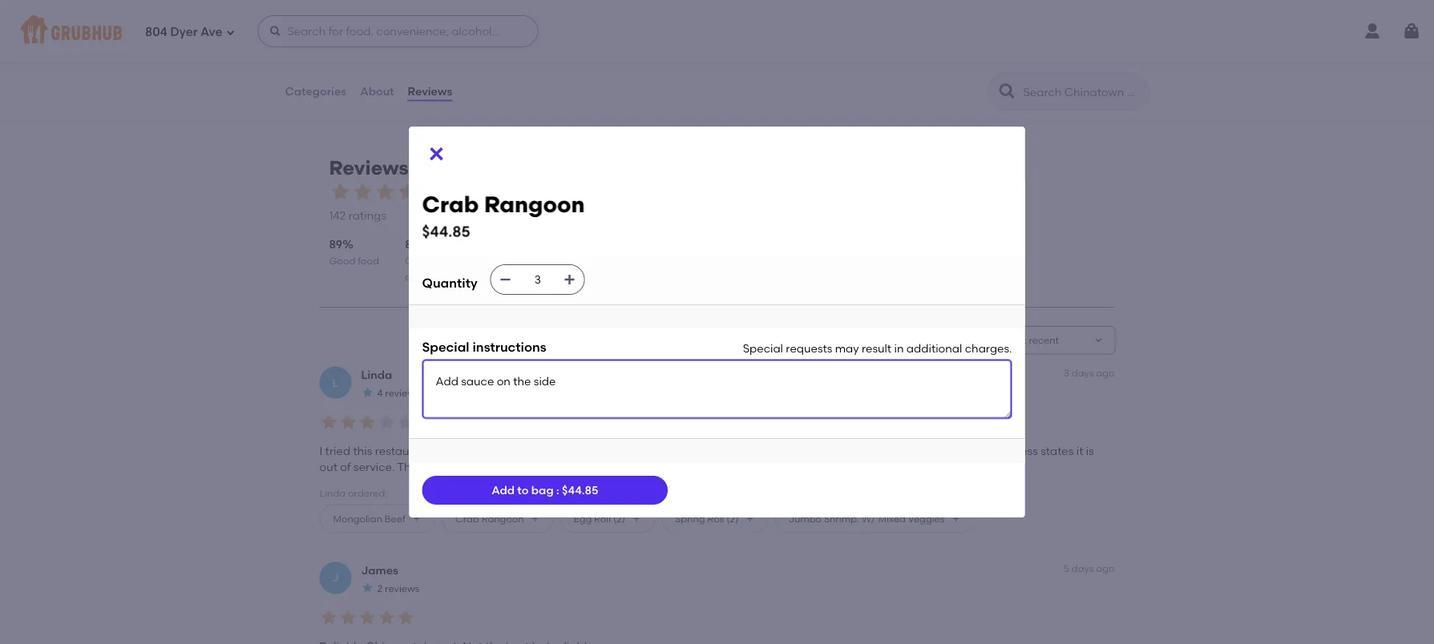 Task type: describe. For each thing, give the bounding box(es) containing it.
in
[[894, 342, 904, 356]]

not
[[472, 460, 490, 474]]

bag
[[531, 484, 554, 497]]

jumbo shrimp. w/ mixed veggies
[[788, 513, 945, 525]]

1 this from the left
[[353, 444, 372, 458]]

100
[[782, 72, 800, 85]]

2 this from the left
[[970, 444, 989, 458]]

p.f. chang's link
[[307, 12, 554, 30]]

requests
[[786, 342, 832, 356]]

for inside i tried this restaurant because the food was fresh the first time. we paid for 6 items bought only received 4. the phone at this business states it is out of service. the food was not as good as first time. i will never order from them again. also very expensive
[[707, 444, 722, 458]]

1 as from the left
[[493, 460, 506, 474]]

2 reviews
[[377, 583, 419, 594]]

on inside 89 on time delivery
[[405, 255, 419, 267]]

items
[[734, 444, 764, 458]]

(2) for egg roll (2)
[[613, 513, 625, 525]]

spring roll (2) button
[[661, 505, 768, 533]]

reviews for reviews for chinatown on thayer
[[329, 156, 409, 179]]

148 ratings
[[1069, 72, 1127, 85]]

ordered:
[[348, 488, 388, 500]]

chang's
[[332, 13, 385, 29]]

89 for 89 good food
[[329, 237, 343, 251]]

jumbo shrimp. w/ mixed veggies button
[[775, 505, 974, 533]]

only
[[809, 444, 831, 458]]

p.f. chang's
[[307, 13, 385, 29]]

delivery for 25–40
[[906, 68, 942, 80]]

$2.99
[[880, 68, 904, 80]]

add to bag : $44.85
[[492, 484, 598, 497]]

30–45 min $3.99 delivery
[[307, 55, 370, 80]]

crab rangoon $44.85
[[422, 191, 585, 241]]

special requests may result in additional charges.
[[743, 342, 1012, 356]]

search icon image
[[998, 82, 1017, 101]]

of
[[340, 460, 351, 474]]

804
[[145, 25, 167, 39]]

ratings for 142 ratings
[[349, 209, 386, 222]]

special for special instructions
[[422, 339, 469, 355]]

ave
[[200, 25, 222, 39]]

it
[[1076, 444, 1083, 458]]

sort
[[950, 334, 969, 346]]

correct order
[[481, 255, 517, 283]]

dyer
[[170, 25, 198, 39]]

phone
[[918, 444, 953, 458]]

because
[[435, 444, 482, 458]]

plus icon image for spring roll (2)
[[745, 514, 755, 524]]

service.
[[354, 460, 395, 474]]

5
[[1064, 563, 1069, 575]]

also
[[795, 460, 818, 474]]

linda ordered:
[[319, 488, 388, 500]]

good
[[508, 460, 537, 474]]

$44.85 inside crab rangoon $44.85
[[422, 223, 470, 241]]

expensive
[[846, 460, 899, 474]]

quantity
[[422, 275, 478, 290]]

instructions
[[473, 339, 547, 355]]

(2) for spring roll (2)
[[727, 513, 739, 525]]

1 the from the left
[[484, 444, 502, 458]]

crab for crab rangoon $44.85
[[422, 191, 479, 218]]

james
[[361, 563, 398, 577]]

89 on time delivery
[[405, 237, 442, 283]]

asian
[[330, 34, 356, 46]]

1 vertical spatial was
[[448, 460, 470, 474]]

paid
[[680, 444, 705, 458]]

egg roll (2) button
[[560, 505, 655, 533]]

804 dyer ave
[[145, 25, 222, 39]]

special instructions
[[422, 339, 547, 355]]

mongolian beef
[[333, 513, 406, 525]]

0 vertical spatial on
[[556, 156, 584, 179]]

delivery for 30–45
[[333, 68, 370, 80]]

2 as from the left
[[540, 460, 552, 474]]

25–40
[[880, 55, 908, 66]]

egg roll (2)
[[574, 513, 625, 525]]

additional
[[907, 342, 962, 356]]

Special instructions text field
[[422, 359, 1012, 419]]

sort by:
[[950, 334, 985, 346]]

1296
[[490, 72, 513, 85]]

Search Chinatown On Thayer search field
[[1022, 84, 1144, 99]]

89 for 89 on time delivery
[[405, 237, 418, 251]]

we
[[659, 444, 677, 458]]

min for 1296 ratings
[[338, 55, 355, 66]]

0 vertical spatial time.
[[629, 444, 657, 458]]

veggies
[[908, 513, 945, 525]]

them
[[726, 460, 755, 474]]

from
[[698, 460, 724, 474]]

ratings for 1296 ratings
[[516, 72, 554, 85]]

plus icon image for crab rangoon
[[530, 514, 540, 524]]

2 the from the left
[[586, 444, 604, 458]]

states
[[1041, 444, 1074, 458]]

min for 148 ratings
[[911, 55, 928, 66]]

shrimp.
[[824, 513, 859, 525]]

142
[[329, 209, 346, 222]]

add
[[492, 484, 515, 497]]

100 ratings
[[782, 72, 840, 85]]

at
[[956, 444, 967, 458]]

1296 ratings
[[490, 72, 554, 85]]

categories button
[[284, 63, 347, 120]]

will
[[614, 460, 631, 474]]

1 vertical spatial first
[[555, 460, 575, 474]]

25–40 min $2.99 delivery
[[880, 55, 942, 80]]

30–45
[[307, 55, 336, 66]]

about
[[360, 84, 394, 98]]

3
[[1064, 368, 1069, 379]]

linda for linda
[[361, 368, 392, 382]]

order inside i tried this restaurant because the food was fresh the first time. we paid for 6 items bought only received 4. the phone at this business states it is out of service. the food was not as good as first time. i will never order from them again. also very expensive
[[666, 460, 695, 474]]

rangoon for crab rangoon $44.85
[[484, 191, 585, 218]]



Task type: locate. For each thing, give the bounding box(es) containing it.
j
[[332, 571, 339, 585]]

0 horizontal spatial first
[[555, 460, 575, 474]]

delivery inside 40–55 min $6.99 delivery
[[620, 68, 656, 80]]

ago for linda
[[1096, 368, 1115, 379]]

1 vertical spatial rangoon
[[482, 513, 524, 525]]

min inside 30–45 min $3.99 delivery
[[338, 55, 355, 66]]

1 horizontal spatial was
[[532, 444, 554, 458]]

time
[[421, 255, 442, 267]]

ago right 5
[[1096, 563, 1115, 575]]

jumbo
[[788, 513, 822, 525]]

food up good at the left
[[505, 444, 530, 458]]

1 horizontal spatial 89
[[405, 237, 418, 251]]

min for 100 ratings
[[625, 55, 642, 66]]

1 horizontal spatial i
[[608, 460, 611, 474]]

2 vertical spatial food
[[420, 460, 445, 474]]

reviews up 142 ratings
[[329, 156, 409, 179]]

ratings
[[516, 72, 554, 85], [802, 72, 840, 85], [1089, 72, 1127, 85], [349, 209, 386, 222]]

to
[[517, 484, 529, 497]]

mongolian beef button
[[319, 505, 435, 533]]

0 vertical spatial was
[[532, 444, 554, 458]]

delivery down time in the top left of the page
[[405, 271, 441, 283]]

roll right egg
[[594, 513, 611, 525]]

0 horizontal spatial as
[[493, 460, 506, 474]]

0 horizontal spatial the
[[484, 444, 502, 458]]

0 horizontal spatial special
[[422, 339, 469, 355]]

days right 3
[[1072, 368, 1094, 379]]

reviews for linda
[[385, 387, 420, 399]]

l
[[332, 376, 339, 390]]

crab rangoon
[[455, 513, 524, 525]]

ratings right 142 at the left of page
[[349, 209, 386, 222]]

0 vertical spatial days
[[1072, 368, 1094, 379]]

0 horizontal spatial (2)
[[613, 513, 625, 525]]

1 horizontal spatial first
[[607, 444, 627, 458]]

2 (2) from the left
[[727, 513, 739, 525]]

1 horizontal spatial time.
[[629, 444, 657, 458]]

ratings right 100
[[802, 72, 840, 85]]

very
[[820, 460, 843, 474]]

plus icon image for jumbo shrimp. w/ mixed veggies
[[951, 514, 961, 524]]

$44.85 up time in the top left of the page
[[422, 223, 470, 241]]

delivery up 'about'
[[333, 68, 370, 80]]

result
[[862, 342, 892, 356]]

1 horizontal spatial food
[[420, 460, 445, 474]]

0 horizontal spatial time.
[[578, 460, 605, 474]]

as right not
[[493, 460, 506, 474]]

0 horizontal spatial order
[[481, 271, 506, 283]]

min
[[338, 55, 355, 66], [625, 55, 642, 66], [911, 55, 928, 66]]

by:
[[971, 334, 985, 346]]

(2) inside button
[[727, 513, 739, 525]]

crab inside button
[[455, 513, 479, 525]]

89 right 89 good food
[[405, 237, 418, 251]]

ratings for 100 ratings
[[802, 72, 840, 85]]

food right the good
[[358, 255, 379, 267]]

linda for linda ordered:
[[319, 488, 346, 500]]

4 reviews
[[377, 387, 420, 399]]

egg
[[574, 513, 592, 525]]

plus icon image for egg roll (2)
[[632, 514, 641, 524]]

reviews for chinatown on thayer
[[329, 156, 656, 179]]

crab rangoon button
[[442, 505, 554, 533]]

w/
[[862, 513, 876, 525]]

this right the at on the bottom right of the page
[[970, 444, 989, 458]]

svg image
[[1402, 22, 1421, 41], [269, 25, 282, 38], [427, 144, 446, 164], [499, 273, 512, 286], [563, 273, 576, 286]]

plus icon image right the beef at the left
[[412, 514, 422, 524]]

roll inside button
[[707, 513, 724, 525]]

0 vertical spatial linda
[[361, 368, 392, 382]]

1 ago from the top
[[1096, 368, 1115, 379]]

2 days from the top
[[1072, 563, 1094, 575]]

min inside 25–40 min $2.99 delivery
[[911, 55, 928, 66]]

roll for egg
[[594, 513, 611, 525]]

order down paid at bottom left
[[666, 460, 695, 474]]

roll right 'spring'
[[707, 513, 724, 525]]

0 horizontal spatial food
[[358, 255, 379, 267]]

1 horizontal spatial linda
[[361, 368, 392, 382]]

plus icon image
[[412, 514, 422, 524], [530, 514, 540, 524], [632, 514, 641, 524], [745, 514, 755, 524], [951, 514, 961, 524]]

food down because
[[420, 460, 445, 474]]

roll for spring
[[707, 513, 724, 525]]

linda up 4
[[361, 368, 392, 382]]

i tried this restaurant because the food was fresh the first time. we paid for 6 items bought only received 4. the phone at this business states it is out of service. the food was not as good as first time. i will never order from them again. also very expensive
[[319, 444, 1094, 474]]

correct
[[481, 255, 517, 267]]

1 horizontal spatial on
[[556, 156, 584, 179]]

1 horizontal spatial the
[[586, 444, 604, 458]]

2 horizontal spatial min
[[911, 55, 928, 66]]

plus icon image inside jumbo shrimp. w/ mixed veggies button
[[951, 514, 961, 524]]

for left 6
[[707, 444, 722, 458]]

mixed
[[878, 513, 906, 525]]

0 vertical spatial for
[[413, 156, 441, 179]]

fresh
[[557, 444, 583, 458]]

1 vertical spatial $44.85
[[562, 484, 598, 497]]

time. up never
[[629, 444, 657, 458]]

crab for crab rangoon
[[455, 513, 479, 525]]

0 horizontal spatial 89
[[329, 237, 343, 251]]

1 plus icon image from the left
[[412, 514, 422, 524]]

6
[[725, 444, 731, 458]]

days for linda
[[1072, 368, 1094, 379]]

0 vertical spatial i
[[319, 444, 322, 458]]

1 (2) from the left
[[613, 513, 625, 525]]

1 horizontal spatial special
[[743, 342, 783, 356]]

beef
[[385, 513, 406, 525]]

40–55 min $6.99 delivery
[[594, 55, 656, 80]]

1 89 from the left
[[329, 237, 343, 251]]

delivery for 89
[[405, 271, 441, 283]]

0 horizontal spatial $44.85
[[422, 223, 470, 241]]

1 vertical spatial order
[[666, 460, 695, 474]]

1 vertical spatial linda
[[319, 488, 346, 500]]

about button
[[359, 63, 395, 120]]

1 horizontal spatial the
[[895, 444, 915, 458]]

1 horizontal spatial $44.85
[[562, 484, 598, 497]]

1 reviews from the top
[[385, 387, 420, 399]]

1 vertical spatial reviews
[[329, 156, 409, 179]]

1 vertical spatial ago
[[1096, 563, 1115, 575]]

$6.99
[[594, 68, 618, 80]]

categories
[[285, 84, 346, 98]]

(2) right 'spring'
[[727, 513, 739, 525]]

is
[[1086, 444, 1094, 458]]

2 89 from the left
[[405, 237, 418, 251]]

reviews for james
[[385, 583, 419, 594]]

0 vertical spatial crab
[[422, 191, 479, 218]]

star icon image
[[490, 54, 503, 67], [503, 54, 515, 67], [515, 54, 528, 67], [528, 54, 541, 67], [541, 54, 554, 67], [541, 54, 554, 67], [776, 54, 789, 67], [789, 54, 802, 67], [802, 54, 815, 67], [815, 54, 827, 67], [815, 54, 827, 67], [827, 54, 840, 67], [1063, 54, 1075, 67], [1075, 54, 1088, 67], [1088, 54, 1101, 67], [1101, 54, 1114, 67], [1101, 54, 1114, 67], [1114, 54, 1127, 67], [329, 181, 352, 203], [352, 181, 374, 203], [374, 181, 396, 203], [396, 181, 419, 203], [396, 181, 419, 203], [419, 181, 441, 203], [361, 386, 374, 399], [319, 413, 339, 432], [339, 413, 358, 432], [358, 413, 377, 432], [377, 413, 396, 432], [396, 413, 416, 432], [361, 582, 374, 595], [319, 608, 339, 628], [339, 608, 358, 628], [358, 608, 377, 628], [377, 608, 396, 628], [396, 608, 416, 628]]

:
[[556, 484, 559, 497]]

crab down not
[[455, 513, 479, 525]]

0 vertical spatial first
[[607, 444, 627, 458]]

subscription pass image
[[307, 34, 324, 47]]

min right 40–55
[[625, 55, 642, 66]]

delivery for 40–55
[[620, 68, 656, 80]]

reviews right 2 at left
[[385, 583, 419, 594]]

time. down fresh
[[578, 460, 605, 474]]

89 inside 89 on time delivery
[[405, 237, 418, 251]]

reviews
[[408, 84, 452, 98], [329, 156, 409, 179]]

plus icon image right spring roll (2)
[[745, 514, 755, 524]]

the up not
[[484, 444, 502, 458]]

3 plus icon image from the left
[[632, 514, 641, 524]]

for left chinatown
[[413, 156, 441, 179]]

the
[[484, 444, 502, 458], [586, 444, 604, 458]]

0 vertical spatial the
[[895, 444, 915, 458]]

5 plus icon image from the left
[[951, 514, 961, 524]]

40–55
[[594, 55, 622, 66]]

may
[[835, 342, 859, 356]]

svg image
[[226, 28, 235, 37]]

2 reviews from the top
[[385, 583, 419, 594]]

0 vertical spatial rangoon
[[484, 191, 585, 218]]

the
[[895, 444, 915, 458], [397, 460, 418, 474]]

plus icon image down bag
[[530, 514, 540, 524]]

roll inside button
[[594, 513, 611, 525]]

special for special requests may result in additional charges.
[[743, 342, 783, 356]]

142 ratings
[[329, 209, 386, 222]]

0 horizontal spatial linda
[[319, 488, 346, 500]]

2
[[377, 583, 383, 594]]

ratings right 1296
[[516, 72, 554, 85]]

reviews inside button
[[408, 84, 452, 98]]

as up add to bag : $44.85
[[540, 460, 552, 474]]

p.f.
[[307, 13, 329, 29]]

time.
[[629, 444, 657, 458], [578, 460, 605, 474]]

spring roll (2)
[[675, 513, 739, 525]]

0 horizontal spatial the
[[397, 460, 418, 474]]

special left instructions
[[422, 339, 469, 355]]

rangoon
[[484, 191, 585, 218], [482, 513, 524, 525]]

4 plus icon image from the left
[[745, 514, 755, 524]]

(2) inside button
[[613, 513, 625, 525]]

chinatown
[[445, 156, 552, 179]]

1 horizontal spatial for
[[707, 444, 722, 458]]

was
[[532, 444, 554, 458], [448, 460, 470, 474]]

0 vertical spatial food
[[358, 255, 379, 267]]

2 horizontal spatial food
[[505, 444, 530, 458]]

1 horizontal spatial min
[[625, 55, 642, 66]]

special
[[422, 339, 469, 355], [743, 342, 783, 356]]

Input item quantity number field
[[520, 265, 555, 294]]

1 horizontal spatial (2)
[[727, 513, 739, 525]]

$3.99
[[307, 68, 331, 80]]

0 vertical spatial reviews
[[408, 84, 452, 98]]

89 good food
[[329, 237, 379, 267]]

first up will
[[607, 444, 627, 458]]

again.
[[758, 460, 792, 474]]

plus icon image inside mongolian beef button
[[412, 514, 422, 524]]

bought
[[766, 444, 806, 458]]

delivery right the $6.99
[[620, 68, 656, 80]]

1 roll from the left
[[594, 513, 611, 525]]

ratings for 148 ratings
[[1089, 72, 1127, 85]]

was up good at the left
[[532, 444, 554, 458]]

2 plus icon image from the left
[[530, 514, 540, 524]]

0 horizontal spatial this
[[353, 444, 372, 458]]

order
[[481, 271, 506, 283], [666, 460, 695, 474]]

4.
[[883, 444, 892, 458]]

0 vertical spatial reviews
[[385, 387, 420, 399]]

0 horizontal spatial min
[[338, 55, 355, 66]]

1 horizontal spatial as
[[540, 460, 552, 474]]

1 min from the left
[[338, 55, 355, 66]]

special left requests
[[743, 342, 783, 356]]

ago for james
[[1096, 563, 1115, 575]]

linda down out
[[319, 488, 346, 500]]

delivery inside 25–40 min $2.99 delivery
[[906, 68, 942, 80]]

5 days ago
[[1064, 563, 1115, 575]]

1 vertical spatial food
[[505, 444, 530, 458]]

plus icon image inside egg roll (2) button
[[632, 514, 641, 524]]

(2) right egg
[[613, 513, 625, 525]]

min inside 40–55 min $6.99 delivery
[[625, 55, 642, 66]]

1 vertical spatial crab
[[455, 513, 479, 525]]

2 min from the left
[[625, 55, 642, 66]]

plus icon image right veggies on the bottom right of page
[[951, 514, 961, 524]]

1 vertical spatial for
[[707, 444, 722, 458]]

the down "restaurant"
[[397, 460, 418, 474]]

89 up the good
[[329, 237, 343, 251]]

ratings right 148
[[1089, 72, 1127, 85]]

$44.85
[[422, 223, 470, 241], [562, 484, 598, 497]]

1 horizontal spatial roll
[[707, 513, 724, 525]]

days right 5
[[1072, 563, 1094, 575]]

plus icon image right egg roll (2)
[[632, 514, 641, 524]]

rangoon inside crab rangoon $44.85
[[484, 191, 585, 218]]

0 vertical spatial ago
[[1096, 368, 1115, 379]]

delivery right '$2.99' at right
[[906, 68, 942, 80]]

0 vertical spatial order
[[481, 271, 506, 283]]

2 ago from the top
[[1096, 563, 1115, 575]]

food inside 89 good food
[[358, 255, 379, 267]]

1 vertical spatial time.
[[578, 460, 605, 474]]

order down correct
[[481, 271, 506, 283]]

crab down reviews for chinatown on thayer
[[422, 191, 479, 218]]

4
[[377, 387, 383, 399]]

plus icon image inside crab rangoon button
[[530, 514, 540, 524]]

plus icon image inside spring roll (2) button
[[745, 514, 755, 524]]

delivery inside 89 on time delivery
[[405, 271, 441, 283]]

min down asian
[[338, 55, 355, 66]]

never
[[633, 460, 663, 474]]

i left will
[[608, 460, 611, 474]]

crab inside crab rangoon $44.85
[[422, 191, 479, 218]]

1 vertical spatial i
[[608, 460, 611, 474]]

$44.85 right :
[[562, 484, 598, 497]]

plus icon image for mongolian beef
[[412, 514, 422, 524]]

restaurant
[[375, 444, 432, 458]]

rangoon down add
[[482, 513, 524, 525]]

1 vertical spatial the
[[397, 460, 418, 474]]

reviews right 4
[[385, 387, 420, 399]]

0 horizontal spatial was
[[448, 460, 470, 474]]

148
[[1069, 72, 1086, 85]]

thayer
[[589, 156, 656, 179]]

the right fresh
[[586, 444, 604, 458]]

1 vertical spatial reviews
[[385, 583, 419, 594]]

crab
[[422, 191, 479, 218], [455, 513, 479, 525]]

on left thayer
[[556, 156, 584, 179]]

0 horizontal spatial on
[[405, 255, 419, 267]]

1 vertical spatial on
[[405, 255, 419, 267]]

0 horizontal spatial roll
[[594, 513, 611, 525]]

on left time in the top left of the page
[[405, 255, 419, 267]]

0 vertical spatial $44.85
[[422, 223, 470, 241]]

89 inside 89 good food
[[329, 237, 343, 251]]

rangoon down chinatown
[[484, 191, 585, 218]]

the right 4.
[[895, 444, 915, 458]]

0 horizontal spatial i
[[319, 444, 322, 458]]

ago right 3
[[1096, 368, 1115, 379]]

mongolian
[[333, 513, 382, 525]]

min right 25–40
[[911, 55, 928, 66]]

tried
[[325, 444, 350, 458]]

ago
[[1096, 368, 1115, 379], [1096, 563, 1115, 575]]

1 horizontal spatial order
[[666, 460, 695, 474]]

delivery inside 30–45 min $3.99 delivery
[[333, 68, 370, 80]]

1 horizontal spatial this
[[970, 444, 989, 458]]

for
[[413, 156, 441, 179], [707, 444, 722, 458]]

first down fresh
[[555, 460, 575, 474]]

3 min from the left
[[911, 55, 928, 66]]

days for james
[[1072, 563, 1094, 575]]

this up service.
[[353, 444, 372, 458]]

0 horizontal spatial for
[[413, 156, 441, 179]]

was down because
[[448, 460, 470, 474]]

2 roll from the left
[[707, 513, 724, 525]]

i left tried
[[319, 444, 322, 458]]

reviews right 'about'
[[408, 84, 452, 98]]

1 days from the top
[[1072, 368, 1094, 379]]

(2)
[[613, 513, 625, 525], [727, 513, 739, 525]]

i
[[319, 444, 322, 458], [608, 460, 611, 474]]

business
[[992, 444, 1038, 458]]

rangoon for crab rangoon
[[482, 513, 524, 525]]

reviews for reviews
[[408, 84, 452, 98]]

received
[[834, 444, 880, 458]]

out
[[319, 460, 337, 474]]

main navigation navigation
[[0, 0, 1434, 63]]

order inside correct order
[[481, 271, 506, 283]]

first
[[607, 444, 627, 458], [555, 460, 575, 474]]

1 vertical spatial days
[[1072, 563, 1094, 575]]

rangoon inside button
[[482, 513, 524, 525]]



Task type: vqa. For each thing, say whether or not it's contained in the screenshot.
Mongolian
yes



